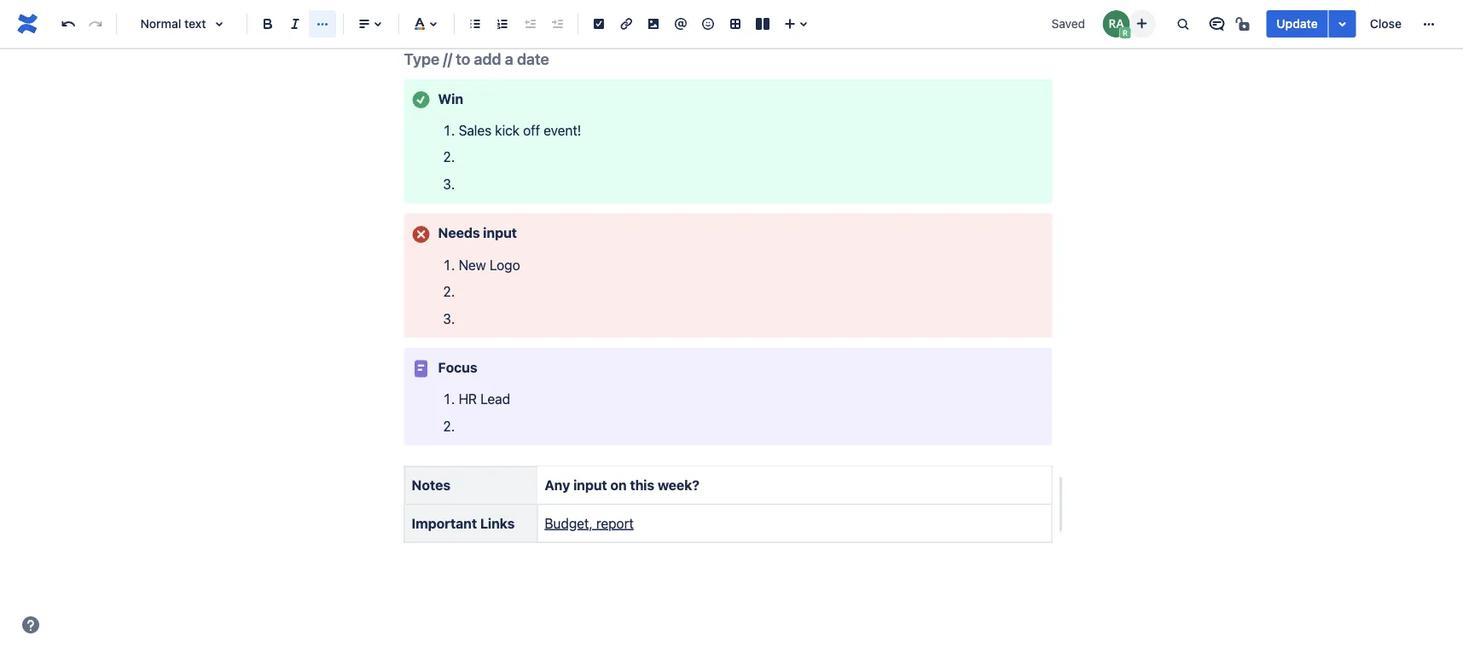 Task type: vqa. For each thing, say whether or not it's contained in the screenshot.
Links
yes



Task type: describe. For each thing, give the bounding box(es) containing it.
off
[[523, 123, 540, 139]]

link image
[[616, 14, 636, 34]]

report
[[596, 516, 634, 532]]

event!
[[544, 123, 581, 139]]

logo
[[490, 257, 520, 273]]

week?
[[658, 478, 700, 494]]

needs input
[[438, 225, 517, 241]]

update button
[[1266, 10, 1328, 38]]

italic ⌘i image
[[285, 14, 305, 34]]

kick
[[495, 123, 520, 139]]

normal text button
[[124, 5, 240, 43]]

sales
[[459, 123, 492, 139]]

panel error image
[[411, 225, 431, 245]]

update
[[1277, 17, 1318, 31]]

mention image
[[671, 14, 691, 34]]

new
[[459, 257, 486, 273]]

undo ⌘z image
[[58, 14, 78, 34]]

Main content area, start typing to enter text. text field
[[394, 0, 1064, 567]]

close
[[1370, 17, 1402, 31]]

close button
[[1360, 10, 1412, 38]]

new logo
[[459, 257, 520, 273]]

saved
[[1052, 17, 1085, 31]]

lead
[[481, 392, 510, 408]]

any input on this week?
[[545, 478, 700, 494]]

layouts image
[[753, 14, 773, 34]]

links
[[480, 516, 515, 532]]

needs
[[438, 225, 480, 241]]

sales kick off event!
[[459, 123, 581, 139]]

redo ⌘⇧z image
[[85, 14, 106, 34]]

more formatting image
[[312, 14, 333, 34]]

budget,
[[545, 516, 593, 532]]

text
[[184, 17, 206, 31]]

normal text
[[140, 17, 206, 31]]



Task type: locate. For each thing, give the bounding box(es) containing it.
input up logo
[[483, 225, 517, 241]]

input for needs
[[483, 225, 517, 241]]

hr
[[459, 392, 477, 408]]

win
[[438, 91, 463, 107]]

focus
[[438, 360, 477, 376]]

comment icon image
[[1207, 14, 1227, 34]]

bullet list ⌘⇧8 image
[[465, 14, 485, 34]]

adjust update settings image
[[1332, 14, 1353, 34]]

emoji image
[[698, 14, 718, 34]]

help image
[[20, 615, 41, 636]]

important links
[[412, 516, 515, 532]]

1 horizontal spatial input
[[573, 478, 607, 494]]

0 horizontal spatial input
[[483, 225, 517, 241]]

notes
[[412, 478, 450, 494]]

table image
[[725, 14, 746, 34]]

ruby anderson image
[[1103, 10, 1130, 38]]

hr lead
[[459, 392, 510, 408]]

find and replace image
[[1173, 14, 1193, 34]]

this
[[630, 478, 655, 494]]

numbered list ⌘⇧7 image
[[492, 14, 513, 34]]

add image, video, or file image
[[643, 14, 664, 34]]

confluence image
[[14, 10, 41, 38]]

action item image
[[589, 14, 609, 34]]

invite to edit image
[[1132, 13, 1152, 34]]

more image
[[1419, 14, 1439, 34]]

confluence image
[[14, 10, 41, 38]]

any
[[545, 478, 570, 494]]

normal
[[140, 17, 181, 31]]

panel success image
[[411, 90, 431, 111]]

on
[[610, 478, 627, 494]]

1 vertical spatial input
[[573, 478, 607, 494]]

panel note image
[[411, 359, 431, 380]]

important
[[412, 516, 477, 532]]

input
[[483, 225, 517, 241], [573, 478, 607, 494]]

indent tab image
[[547, 14, 567, 34]]

outdent ⇧tab image
[[520, 14, 540, 34]]

input left the on
[[573, 478, 607, 494]]

no restrictions image
[[1234, 14, 1255, 34]]

align left image
[[354, 14, 375, 34]]

0 vertical spatial input
[[483, 225, 517, 241]]

input for any
[[573, 478, 607, 494]]

bold ⌘b image
[[258, 14, 278, 34]]

budget, report
[[545, 516, 634, 532]]



